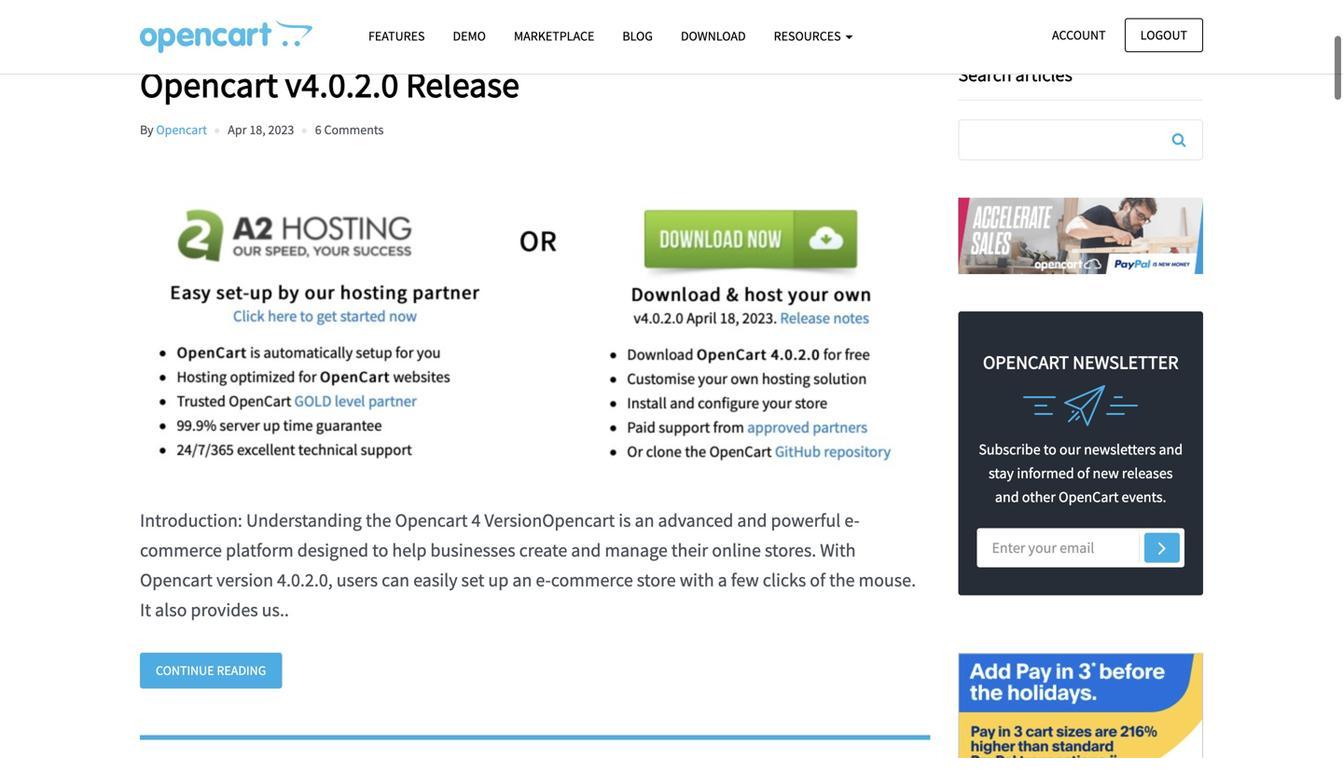 Task type: vqa. For each thing, say whether or not it's contained in the screenshot.
of
yes



Task type: describe. For each thing, give the bounding box(es) containing it.
demo
[[453, 28, 486, 44]]

powerful
[[771, 509, 841, 533]]

clicks
[[763, 569, 806, 592]]

resources
[[774, 28, 844, 44]]

users
[[337, 569, 378, 592]]

versionopencart
[[485, 509, 615, 533]]

with
[[680, 569, 714, 592]]

logout link
[[1125, 18, 1204, 52]]

4
[[472, 509, 481, 533]]

Enter your email text field
[[977, 528, 1185, 568]]

search articles
[[959, 63, 1073, 86]]

understanding
[[246, 509, 362, 533]]

can
[[382, 569, 410, 592]]

1 vertical spatial an
[[513, 569, 532, 592]]

informed
[[1017, 464, 1075, 483]]

articles
[[1016, 63, 1073, 86]]

continue reading link
[[140, 653, 282, 689]]

opencart right "by"
[[156, 121, 207, 138]]

2023
[[268, 121, 294, 138]]

opencart link
[[156, 121, 207, 138]]

introduction:
[[140, 509, 243, 533]]

store
[[637, 569, 676, 592]]

marketplace link
[[500, 20, 609, 52]]

1 horizontal spatial an
[[635, 509, 655, 533]]

advanced
[[658, 509, 734, 533]]

logout
[[1141, 27, 1188, 43]]

demo link
[[439, 20, 500, 52]]

opencart v4.0.2.0 release link
[[140, 62, 931, 107]]

opencart - blog image
[[140, 20, 313, 53]]

search
[[959, 63, 1012, 86]]

to inside subscribe to our newsletters and stay informed of new releases and other opencart events.
[[1044, 440, 1057, 459]]

create
[[519, 539, 568, 562]]

1 vertical spatial the
[[830, 569, 855, 592]]

releases
[[1123, 464, 1173, 483]]

help
[[392, 539, 427, 562]]

a
[[718, 569, 728, 592]]

online
[[712, 539, 761, 562]]

events.
[[1122, 488, 1167, 507]]

businesses
[[431, 539, 516, 562]]

new
[[1093, 464, 1120, 483]]

by
[[140, 121, 154, 138]]

platform
[[226, 539, 294, 562]]

other
[[1023, 488, 1056, 507]]

our
[[1060, 440, 1081, 459]]

by opencart
[[140, 121, 207, 138]]

6 comments
[[315, 121, 384, 138]]

and right the create
[[571, 539, 601, 562]]

introduction: understanding the opencart 4 versionopencart is an advanced and powerful e- commerce platform designed to help businesses create and manage their online stores. with opencart version 4.0.2.0, users can easily set up an e-commerce store with a few clicks of the mouse. it also provides us..
[[140, 509, 916, 622]]

1 horizontal spatial e-
[[845, 509, 860, 533]]

stores.
[[765, 539, 817, 562]]

their
[[672, 539, 708, 562]]

easily
[[413, 569, 458, 592]]



Task type: locate. For each thing, give the bounding box(es) containing it.
comments
[[324, 121, 384, 138]]

1 horizontal spatial to
[[1044, 440, 1057, 459]]

subscribe
[[979, 440, 1041, 459]]

account
[[1053, 27, 1106, 43]]

the down with
[[830, 569, 855, 592]]

0 vertical spatial e-
[[845, 509, 860, 533]]

4.0.2.0,
[[277, 569, 333, 592]]

1 horizontal spatial of
[[1078, 464, 1090, 483]]

1 vertical spatial to
[[372, 539, 389, 562]]

is
[[619, 509, 631, 533]]

opencart
[[140, 62, 278, 107], [156, 121, 207, 138], [395, 509, 468, 533], [140, 569, 213, 592]]

opencart v4.0.2.0 release
[[140, 62, 520, 107]]

1 vertical spatial of
[[810, 569, 826, 592]]

to left help
[[372, 539, 389, 562]]

of left new
[[1078, 464, 1090, 483]]

v4.0.2.0
[[285, 62, 399, 107]]

download
[[681, 28, 746, 44]]

continue reading
[[156, 663, 266, 680]]

of inside subscribe to our newsletters and stay informed of new releases and other opencart events.
[[1078, 464, 1090, 483]]

few
[[731, 569, 759, 592]]

provides
[[191, 599, 258, 622]]

0 horizontal spatial an
[[513, 569, 532, 592]]

0 vertical spatial commerce
[[140, 539, 222, 562]]

paypal blog image
[[959, 633, 1204, 759]]

continue
[[156, 663, 214, 680]]

e- up with
[[845, 509, 860, 533]]

6
[[315, 121, 322, 138]]

download link
[[667, 20, 760, 52]]

stay
[[989, 464, 1014, 483]]

search image
[[1173, 133, 1186, 147]]

to inside introduction: understanding the opencart 4 versionopencart is an advanced and powerful e- commerce platform designed to help businesses create and manage their online stores. with opencart version 4.0.2.0, users can easily set up an e-commerce store with a few clicks of the mouse. it also provides us..
[[372, 539, 389, 562]]

opencart v4.0.2.0 release image
[[140, 153, 913, 478]]

e- down the create
[[536, 569, 551, 592]]

None text field
[[960, 120, 1203, 160]]

up
[[488, 569, 509, 592]]

commerce down introduction:
[[140, 539, 222, 562]]

apr 18, 2023
[[228, 121, 294, 138]]

18,
[[249, 121, 266, 138]]

commerce
[[140, 539, 222, 562], [551, 569, 633, 592]]

opencart
[[984, 351, 1070, 374], [1059, 488, 1119, 507]]

the
[[366, 509, 392, 533], [830, 569, 855, 592]]

of
[[1078, 464, 1090, 483], [810, 569, 826, 592]]

to
[[1044, 440, 1057, 459], [372, 539, 389, 562]]

blog link
[[609, 20, 667, 52]]

newsletter
[[1073, 351, 1179, 374]]

and up online
[[738, 509, 768, 533]]

0 vertical spatial to
[[1044, 440, 1057, 459]]

account link
[[1037, 18, 1122, 52]]

opencart up help
[[395, 509, 468, 533]]

opencart up also
[[140, 569, 213, 592]]

0 horizontal spatial to
[[372, 539, 389, 562]]

0 vertical spatial of
[[1078, 464, 1090, 483]]

set
[[461, 569, 485, 592]]

0 vertical spatial the
[[366, 509, 392, 533]]

1 vertical spatial e-
[[536, 569, 551, 592]]

0 horizontal spatial commerce
[[140, 539, 222, 562]]

an
[[635, 509, 655, 533], [513, 569, 532, 592]]

us..
[[262, 599, 289, 622]]

0 horizontal spatial of
[[810, 569, 826, 592]]

0 vertical spatial opencart
[[984, 351, 1070, 374]]

it
[[140, 599, 151, 622]]

with
[[820, 539, 856, 562]]

opencart down opencart - blog image
[[140, 62, 278, 107]]

e-
[[845, 509, 860, 533], [536, 569, 551, 592]]

features
[[369, 28, 425, 44]]

0 horizontal spatial e-
[[536, 569, 551, 592]]

and up releases
[[1159, 440, 1183, 459]]

1 horizontal spatial commerce
[[551, 569, 633, 592]]

0 horizontal spatial the
[[366, 509, 392, 533]]

manage
[[605, 539, 668, 562]]

subscribe to our newsletters and stay informed of new releases and other opencart events.
[[979, 440, 1183, 507]]

the up designed
[[366, 509, 392, 533]]

resources link
[[760, 20, 867, 52]]

of right clicks at the bottom of the page
[[810, 569, 826, 592]]

apr
[[228, 121, 247, 138]]

an right up
[[513, 569, 532, 592]]

opencart inside subscribe to our newsletters and stay informed of new releases and other opencart events.
[[1059, 488, 1119, 507]]

marketplace
[[514, 28, 595, 44]]

and
[[1159, 440, 1183, 459], [996, 488, 1020, 507], [738, 509, 768, 533], [571, 539, 601, 562]]

release
[[406, 62, 520, 107]]

1 horizontal spatial the
[[830, 569, 855, 592]]

1 vertical spatial opencart
[[1059, 488, 1119, 507]]

angle right image
[[1159, 537, 1167, 559]]

mouse.
[[859, 569, 916, 592]]

commerce down manage on the left bottom of the page
[[551, 569, 633, 592]]

newsletters
[[1084, 440, 1156, 459]]

opencart down new
[[1059, 488, 1119, 507]]

designed
[[297, 539, 369, 562]]

0 vertical spatial an
[[635, 509, 655, 533]]

version
[[216, 569, 273, 592]]

an right is
[[635, 509, 655, 533]]

to left our
[[1044, 440, 1057, 459]]

blog
[[623, 28, 653, 44]]

also
[[155, 599, 187, 622]]

opencart up subscribe
[[984, 351, 1070, 374]]

and down stay
[[996, 488, 1020, 507]]

of inside introduction: understanding the opencart 4 versionopencart is an advanced and powerful e- commerce platform designed to help businesses create and manage their online stores. with opencart version 4.0.2.0, users can easily set up an e-commerce store with a few clicks of the mouse. it also provides us..
[[810, 569, 826, 592]]

reading
[[217, 663, 266, 680]]

1 vertical spatial commerce
[[551, 569, 633, 592]]

features link
[[355, 20, 439, 52]]

opencart newsletter
[[984, 351, 1179, 374]]



